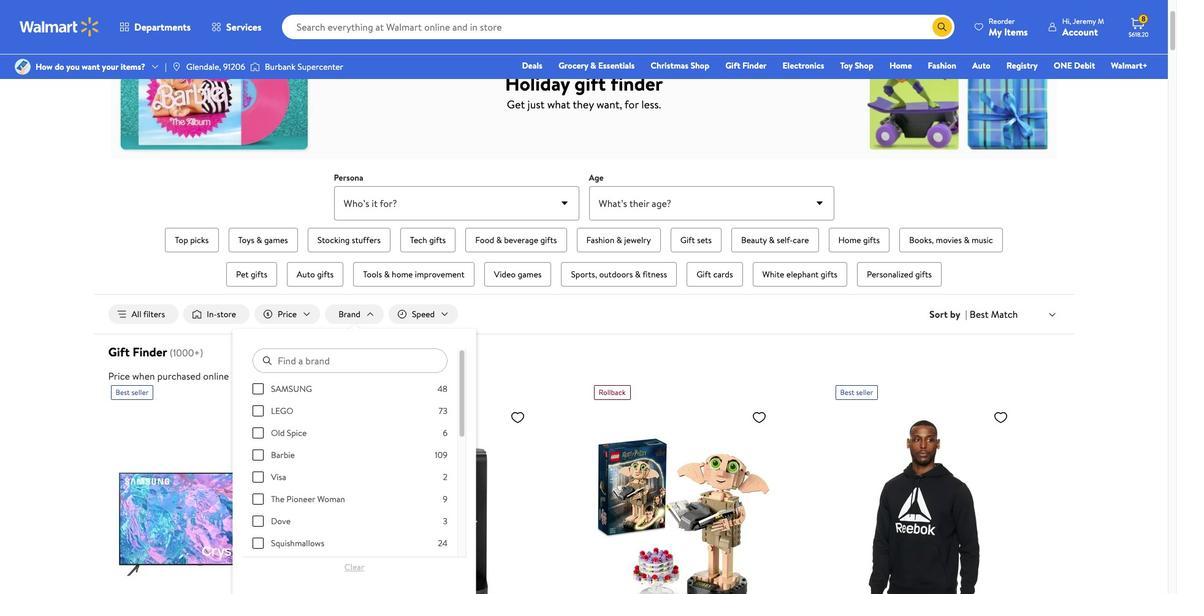 Task type: describe. For each thing, give the bounding box(es) containing it.
all
[[132, 308, 141, 321]]

old spice
[[271, 428, 307, 440]]

one
[[1054, 59, 1072, 72]]

elephant
[[787, 269, 819, 281]]

self-
[[777, 234, 793, 247]]

top picks button
[[165, 228, 219, 253]]

in-store
[[207, 308, 236, 321]]

personalized gifts list item
[[855, 260, 944, 289]]

auto for auto gifts
[[297, 269, 315, 281]]

fitness
[[643, 269, 667, 281]]

& for tools & home improvement
[[384, 269, 390, 281]]

outdoors
[[599, 269, 633, 281]]

grocery & essentials
[[559, 59, 635, 72]]

 image for burbank supercenter
[[250, 61, 260, 73]]

& for toys & games
[[257, 234, 262, 247]]

store
[[217, 308, 236, 321]]

shop for christmas shop
[[691, 59, 710, 72]]

electronics link
[[777, 59, 830, 72]]

books, movies & music button
[[900, 228, 1003, 253]]

electronics
[[783, 59, 825, 72]]

(1000+)
[[170, 347, 203, 360]]

what
[[547, 97, 571, 112]]

food & beverage gifts list item
[[463, 226, 569, 255]]

home for home
[[890, 59, 912, 72]]

fashion for fashion
[[928, 59, 957, 72]]

sets
[[697, 234, 712, 247]]

stuffers
[[352, 234, 381, 247]]

24
[[438, 538, 447, 550]]

add to favorites list, reebok men's delta logo hoodie, sizes s-3xl image
[[994, 410, 1009, 426]]

sports, outdoors & fitness list item
[[559, 260, 680, 289]]

sports, outdoors & fitness
[[571, 269, 667, 281]]

get
[[507, 97, 525, 112]]

tools
[[363, 269, 382, 281]]

one debit link
[[1049, 59, 1101, 72]]

3
[[443, 516, 447, 528]]

brand
[[339, 308, 361, 321]]

want
[[82, 61, 100, 73]]

gift cards button
[[687, 262, 743, 287]]

lego
[[271, 405, 293, 418]]

items
[[1004, 25, 1028, 38]]

gift finder link
[[720, 59, 772, 72]]

walmart+ link
[[1106, 59, 1154, 72]]

dove
[[271, 516, 290, 528]]

top picks list item
[[163, 226, 221, 255]]

stocking stuffers list item
[[305, 226, 393, 255]]

gift finder
[[726, 59, 767, 72]]

barbie
[[271, 450, 295, 462]]

finder for gift finder
[[743, 59, 767, 72]]

gift cards list item
[[685, 260, 746, 289]]

gifts right beverage
[[541, 234, 557, 247]]

purchased
[[157, 370, 201, 383]]

supercenter
[[298, 61, 343, 73]]

home gifts button
[[829, 228, 890, 253]]

deals link
[[517, 59, 548, 72]]

glendale, 91206
[[186, 61, 245, 73]]

seller for reebok men's delta logo hoodie, sizes s-3xl
[[856, 388, 874, 398]]

just
[[528, 97, 545, 112]]

woman
[[317, 494, 345, 506]]

white elephant gifts button
[[753, 262, 847, 287]]

gift for gift cards
[[697, 269, 711, 281]]

tech
[[410, 234, 427, 247]]

gift for gift finder
[[726, 59, 741, 72]]

m
[[1098, 16, 1105, 26]]

pet gifts button
[[226, 262, 277, 287]]

gifts right elephant
[[821, 269, 838, 281]]

fashion link
[[923, 59, 962, 72]]

& left music
[[964, 234, 970, 247]]

sports, outdoors & fitness button
[[561, 262, 677, 287]]

fashion & jewelry
[[587, 234, 651, 247]]

grocery & essentials link
[[553, 59, 640, 72]]

personalized
[[867, 269, 914, 281]]

top
[[175, 234, 188, 247]]

& for fashion & jewelry
[[617, 234, 622, 247]]

sort and filter section element
[[94, 295, 1075, 334]]

home for home gifts
[[839, 234, 861, 247]]

gift finder (1000+)
[[108, 344, 203, 361]]

white elephant gifts list item
[[750, 260, 850, 289]]

in-store button
[[184, 305, 250, 324]]

samsung
[[271, 383, 312, 396]]

improvement
[[415, 269, 465, 281]]

you
[[66, 61, 80, 73]]

clear
[[344, 562, 364, 574]]

toy
[[840, 59, 853, 72]]

| inside sort and filter section element
[[966, 308, 968, 321]]

gift
[[575, 70, 606, 97]]

online
[[203, 370, 229, 383]]

video games
[[494, 269, 542, 281]]

account
[[1063, 25, 1098, 38]]

toys
[[238, 234, 254, 247]]

home link
[[884, 59, 918, 72]]

video games button
[[484, 262, 552, 287]]

home gifts
[[839, 234, 880, 247]]

search icon image
[[938, 22, 947, 32]]

91206
[[223, 61, 245, 73]]

gifts for tech gifts
[[429, 234, 446, 247]]

gift cards
[[697, 269, 733, 281]]

& for food & beverage gifts
[[496, 234, 502, 247]]

 image for how do you want your items?
[[15, 59, 31, 75]]

burbank
[[265, 61, 296, 73]]

toys & games list item
[[226, 226, 300, 255]]

Find a brand search field
[[252, 349, 447, 374]]

48
[[437, 383, 447, 396]]

best seller for samsung 43" class cu7000b crystal uhd 4k smart television un43cu7000bxza image at the bottom left
[[116, 388, 149, 398]]

gift for gift sets
[[681, 234, 695, 247]]

auto gifts
[[297, 269, 334, 281]]

white elephant gifts
[[763, 269, 838, 281]]

video games list item
[[482, 260, 554, 289]]

& for grocery & essentials
[[591, 59, 596, 72]]

samsung 43" class cu7000b crystal uhd 4k smart television un43cu7000bxza image
[[111, 405, 289, 595]]

walmart+
[[1111, 59, 1148, 72]]

christmas shop
[[651, 59, 710, 72]]

gift sets button
[[671, 228, 722, 253]]

gifts for home gifts
[[863, 234, 880, 247]]

gift sets list item
[[668, 226, 724, 255]]

for
[[625, 97, 639, 112]]

books, movies & music list item
[[897, 226, 1006, 255]]

all filters
[[132, 308, 165, 321]]

tech gifts button
[[400, 228, 456, 253]]

fashion for fashion & jewelry
[[587, 234, 615, 247]]

cards
[[714, 269, 733, 281]]

old
[[271, 428, 285, 440]]

finder for gift finder (1000+)
[[133, 344, 167, 361]]

how do you want your items?
[[36, 61, 145, 73]]

toy shop
[[840, 59, 874, 72]]

top picks
[[175, 234, 209, 247]]

burbank supercenter
[[265, 61, 343, 73]]

gifts for pet gifts
[[251, 269, 267, 281]]



Task type: vqa. For each thing, say whether or not it's contained in the screenshot.
first Add from right
no



Task type: locate. For each thing, give the bounding box(es) containing it.
auto down my
[[973, 59, 991, 72]]

add to favorites list, keurig k-express essentials single serve k-cup pod coffee maker, black image
[[511, 410, 525, 426]]

& inside 'button'
[[769, 234, 775, 247]]

home gifts list item
[[826, 226, 892, 255]]

1 shop from the left
[[691, 59, 710, 72]]

rollback
[[599, 388, 626, 398]]

group
[[138, 226, 1031, 289], [252, 383, 447, 595]]

& left self-
[[769, 234, 775, 247]]

gifts inside button
[[863, 234, 880, 247]]

auto gifts list item
[[285, 260, 346, 289]]

1 horizontal spatial |
[[966, 308, 968, 321]]

gifts inside button
[[317, 269, 334, 281]]

your
[[102, 61, 119, 73]]

squishmallows
[[271, 538, 324, 550]]

registry link
[[1001, 59, 1044, 72]]

group containing top picks
[[138, 226, 1031, 289]]

0 vertical spatial |
[[165, 61, 167, 73]]

add to favorites list, samsung 43" class cu7000b crystal uhd 4k smart television un43cu7000bxza image
[[269, 410, 284, 426]]

1 vertical spatial price
[[108, 370, 130, 383]]

pet
[[236, 269, 249, 281]]

1 horizontal spatial shop
[[855, 59, 874, 72]]

73
[[439, 405, 447, 418]]

gifts right "pet"
[[251, 269, 267, 281]]

Search search field
[[282, 15, 955, 39]]

games right "video"
[[518, 269, 542, 281]]

seller for samsung 43" class cu7000b crystal uhd 4k smart television un43cu7000bxza image at the bottom left
[[132, 388, 149, 398]]

pet gifts list item
[[224, 260, 280, 289]]

food
[[475, 234, 494, 247]]

stocking
[[318, 234, 350, 247]]

my
[[989, 25, 1002, 38]]

1 vertical spatial |
[[966, 308, 968, 321]]

2 seller from the left
[[856, 388, 874, 398]]

1 best seller from the left
[[116, 388, 149, 398]]

beauty
[[741, 234, 767, 247]]

1 horizontal spatial  image
[[172, 62, 181, 72]]

finder left electronics link
[[743, 59, 767, 72]]

2
[[443, 472, 447, 484]]

fashion inside fashion & jewelry button
[[587, 234, 615, 247]]

gifts inside list item
[[251, 269, 267, 281]]

 image right 91206
[[250, 61, 260, 73]]

8
[[1142, 14, 1146, 24]]

jeremy
[[1073, 16, 1096, 26]]

care
[[793, 234, 809, 247]]

price inside 'dropdown button'
[[278, 308, 297, 321]]

deals
[[522, 59, 543, 72]]

beauty & self-care button
[[732, 228, 819, 253]]

by
[[950, 308, 961, 321]]

price down auto gifts button
[[278, 308, 297, 321]]

1 horizontal spatial finder
[[743, 59, 767, 72]]

2 best seller from the left
[[840, 388, 874, 398]]

2 shop from the left
[[855, 59, 874, 72]]

home right 'care'
[[839, 234, 861, 247]]

gift right christmas shop
[[726, 59, 741, 72]]

& left the jewelry
[[617, 234, 622, 247]]

speed
[[412, 308, 435, 321]]

filters
[[143, 308, 165, 321]]

shop inside "link"
[[855, 59, 874, 72]]

do
[[55, 61, 64, 73]]

 image left the glendale,
[[172, 62, 181, 72]]

books,
[[910, 234, 934, 247]]

auto up the price 'dropdown button'
[[297, 269, 315, 281]]

picks
[[190, 234, 209, 247]]

keurig k-express essentials single serve k-cup pod coffee maker, black image
[[352, 405, 530, 595]]

auto
[[973, 59, 991, 72], [297, 269, 315, 281]]

gift for gift finder (1000+)
[[108, 344, 130, 361]]

best inside best match popup button
[[970, 308, 989, 321]]

the pioneer woman
[[271, 494, 345, 506]]

 image for glendale, 91206
[[172, 62, 181, 72]]

0 horizontal spatial |
[[165, 61, 167, 73]]

home left the fashion link
[[890, 59, 912, 72]]

essentials
[[598, 59, 635, 72]]

0 vertical spatial fashion
[[928, 59, 957, 72]]

1 vertical spatial auto
[[297, 269, 315, 281]]

gifts right tech
[[429, 234, 446, 247]]

finder
[[611, 70, 663, 97]]

0 vertical spatial group
[[138, 226, 1031, 289]]

2 horizontal spatial best
[[970, 308, 989, 321]]

0 horizontal spatial auto
[[297, 269, 315, 281]]

1 vertical spatial home
[[839, 234, 861, 247]]

0 vertical spatial finder
[[743, 59, 767, 72]]

pioneer
[[286, 494, 315, 506]]

services button
[[201, 12, 272, 42]]

shop for toy shop
[[855, 59, 874, 72]]

reorder
[[989, 16, 1015, 26]]

1 horizontal spatial home
[[890, 59, 912, 72]]

fashion left the jewelry
[[587, 234, 615, 247]]

auto gifts button
[[287, 262, 344, 287]]

1 horizontal spatial best seller
[[840, 388, 874, 398]]

hi, jeremy m account
[[1063, 16, 1105, 38]]

gifts down stocking at the top
[[317, 269, 334, 281]]

tech gifts list item
[[398, 226, 458, 255]]

1 seller from the left
[[132, 388, 149, 398]]

gift inside button
[[697, 269, 711, 281]]

home inside home link
[[890, 59, 912, 72]]

in-
[[207, 308, 217, 321]]

gift left 'cards'
[[697, 269, 711, 281]]

how
[[36, 61, 53, 73]]

1 vertical spatial finder
[[133, 344, 167, 361]]

auto for auto
[[973, 59, 991, 72]]

& right tools
[[384, 269, 390, 281]]

1 vertical spatial group
[[252, 383, 447, 595]]

1 horizontal spatial best
[[840, 388, 855, 398]]

hi,
[[1063, 16, 1072, 26]]

gifts for auto gifts
[[317, 269, 334, 281]]

0 horizontal spatial shop
[[691, 59, 710, 72]]

109
[[435, 450, 447, 462]]

price for price when purchased online
[[108, 370, 130, 383]]

& right the food
[[496, 234, 502, 247]]

home inside home gifts button
[[839, 234, 861, 247]]

sort
[[930, 308, 948, 321]]

tools & home improvement list item
[[351, 260, 477, 289]]

toy shop link
[[835, 59, 879, 72]]

0 horizontal spatial price
[[108, 370, 130, 383]]

gift
[[726, 59, 741, 72], [681, 234, 695, 247], [697, 269, 711, 281], [108, 344, 130, 361]]

beverage
[[504, 234, 538, 247]]

 image left how
[[15, 59, 31, 75]]

one debit
[[1054, 59, 1096, 72]]

holiday
[[505, 70, 570, 97]]

shop right christmas
[[691, 59, 710, 72]]

departments
[[134, 20, 191, 34]]

holiday gift finder get just what they want, for less.
[[505, 70, 663, 112]]

1 horizontal spatial fashion
[[928, 59, 957, 72]]

& left the fitness
[[635, 269, 641, 281]]

price when purchased online
[[108, 370, 229, 383]]

jewelry
[[624, 234, 651, 247]]

price for price
[[278, 308, 297, 321]]

reebok men's delta logo hoodie, sizes s-3xl image
[[836, 405, 1013, 595]]

2 horizontal spatial  image
[[250, 61, 260, 73]]

1 vertical spatial fashion
[[587, 234, 615, 247]]

group containing samsung
[[252, 383, 447, 595]]

| right by
[[966, 308, 968, 321]]

home
[[890, 59, 912, 72], [839, 234, 861, 247]]

gift sets
[[681, 234, 712, 247]]

gifts
[[429, 234, 446, 247], [541, 234, 557, 247], [863, 234, 880, 247], [251, 269, 267, 281], [317, 269, 334, 281], [821, 269, 838, 281], [916, 269, 932, 281]]

games right toys
[[264, 234, 288, 247]]

stocking stuffers
[[318, 234, 381, 247]]

auto inside button
[[297, 269, 315, 281]]

gifts for personalized gifts
[[916, 269, 932, 281]]

best for reebok men's delta logo hoodie, sizes s-3xl
[[840, 388, 855, 398]]

gifts up 'personalized'
[[863, 234, 880, 247]]

spice
[[287, 428, 307, 440]]

0 horizontal spatial best
[[116, 388, 130, 398]]

registry
[[1007, 59, 1038, 72]]

& right grocery
[[591, 59, 596, 72]]

holiday gift finder image
[[111, 27, 1058, 160]]

add to favorites list, lego harry potter dobby the house-elf building toy set, makes a great birthday and christmas gift, authentically detailed build and display model of a beloved character, 76421 image
[[752, 410, 767, 426]]

fashion & jewelry list item
[[574, 226, 663, 255]]

glendale,
[[186, 61, 221, 73]]

best for samsung 43" class cu7000b crystal uhd 4k smart television un43cu7000bxza image at the bottom left
[[116, 388, 130, 398]]

best match button
[[968, 307, 1060, 323]]

debit
[[1075, 59, 1096, 72]]

1 horizontal spatial auto
[[973, 59, 991, 72]]

home
[[392, 269, 413, 281]]

0 horizontal spatial  image
[[15, 59, 31, 75]]

0 horizontal spatial seller
[[132, 388, 149, 398]]

speed button
[[389, 305, 458, 324]]

None checkbox
[[252, 384, 263, 395], [252, 406, 263, 417], [252, 428, 263, 439], [252, 450, 263, 461], [252, 472, 263, 483], [252, 494, 263, 505], [252, 516, 263, 527], [252, 539, 263, 550], [252, 384, 263, 395], [252, 406, 263, 417], [252, 428, 263, 439], [252, 450, 263, 461], [252, 472, 263, 483], [252, 494, 263, 505], [252, 516, 263, 527], [252, 539, 263, 550]]

all filters button
[[108, 305, 179, 324]]

personalized gifts
[[867, 269, 932, 281]]

0 vertical spatial home
[[890, 59, 912, 72]]

1 horizontal spatial seller
[[856, 388, 874, 398]]

beauty & self-care list item
[[729, 226, 821, 255]]

0 horizontal spatial best seller
[[116, 388, 149, 398]]

1 horizontal spatial price
[[278, 308, 297, 321]]

fashion down search icon
[[928, 59, 957, 72]]

video
[[494, 269, 516, 281]]

want,
[[597, 97, 622, 112]]

best seller for reebok men's delta logo hoodie, sizes s-3xl
[[840, 388, 874, 398]]

0 vertical spatial price
[[278, 308, 297, 321]]

0 horizontal spatial home
[[839, 234, 861, 247]]

Walmart Site-Wide search field
[[282, 15, 955, 39]]

0 vertical spatial games
[[264, 234, 288, 247]]

1 vertical spatial games
[[518, 269, 542, 281]]

6
[[443, 428, 447, 440]]

0 vertical spatial auto
[[973, 59, 991, 72]]

gift down all filters button
[[108, 344, 130, 361]]

& right toys
[[257, 234, 262, 247]]

lego harry potter dobby the house-elf building toy set, makes a great birthday and christmas gift, authentically detailed build and display model of a beloved character, 76421 image
[[594, 405, 772, 595]]

gift inside button
[[681, 234, 695, 247]]

seller
[[132, 388, 149, 398], [856, 388, 874, 398]]

| right items?
[[165, 61, 167, 73]]

price left the when in the left of the page
[[108, 370, 130, 383]]

food & beverage gifts
[[475, 234, 557, 247]]

1 horizontal spatial games
[[518, 269, 542, 281]]

walmart image
[[20, 17, 99, 37]]

& for beauty & self-care
[[769, 234, 775, 247]]

brand button
[[325, 305, 384, 324]]

gifts right 'personalized'
[[916, 269, 932, 281]]

& inside 'button'
[[635, 269, 641, 281]]

gift left sets
[[681, 234, 695, 247]]

best seller
[[116, 388, 149, 398], [840, 388, 874, 398]]

finder up the when in the left of the page
[[133, 344, 167, 361]]

0 horizontal spatial finder
[[133, 344, 167, 361]]

0 horizontal spatial games
[[264, 234, 288, 247]]

 image
[[15, 59, 31, 75], [250, 61, 260, 73], [172, 62, 181, 72]]

0 horizontal spatial fashion
[[587, 234, 615, 247]]

shop right toy
[[855, 59, 874, 72]]



